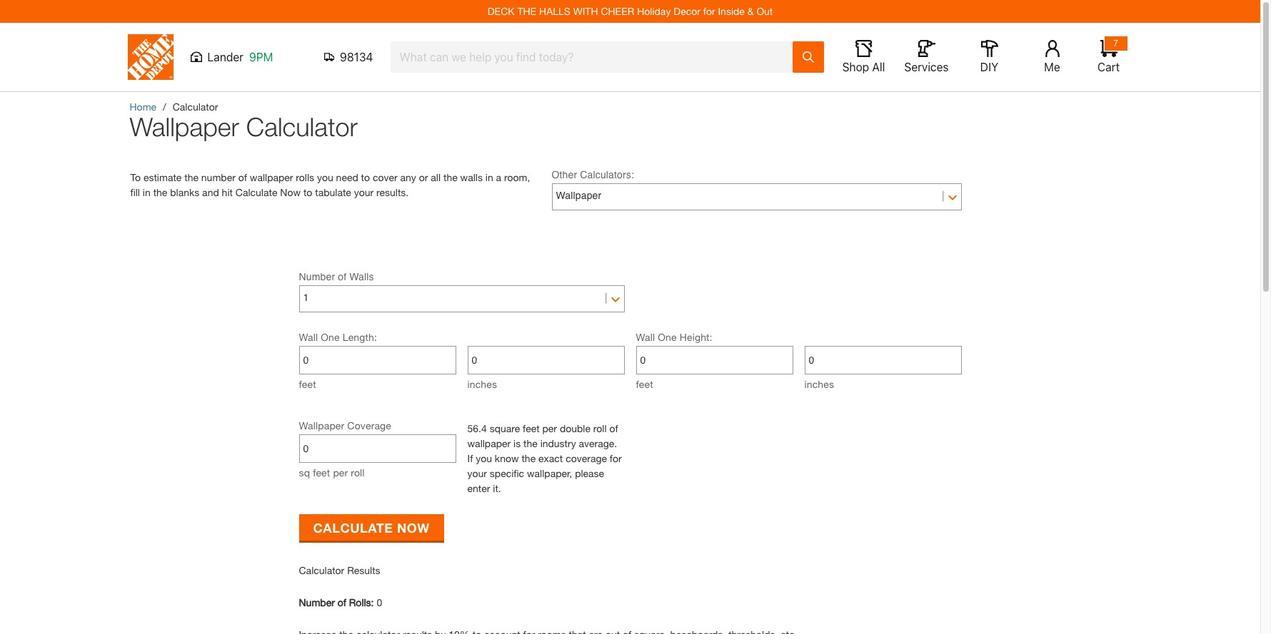 Task type: vqa. For each thing, say whether or not it's contained in the screenshot.
your in the TO ESTIMATE THE NUMBER OF WALLPAPER ROLLS   YOU NEED TO COVER ANY OR ALL THE WALLS IN A ROOM, FILL IN THE BLANKS AND HIT CALCULATE NOW TO TABULATE YOUR RESULTS.
yes



Task type: locate. For each thing, give the bounding box(es) containing it.
the right know
[[522, 453, 536, 465]]

feet right sq
[[313, 467, 330, 479]]

1 horizontal spatial wallpaper
[[467, 438, 511, 450]]

number up 1
[[299, 271, 335, 283]]

wallpaper inside the home / calculator wallpaper calculator
[[130, 111, 239, 142]]

to estimate the number of wallpaper rolls   you need to cover any or all the walls in a room, fill in the blanks and hit calculate now to tabulate your results.
[[130, 171, 530, 199]]

2 inches from the left
[[805, 379, 834, 391]]

deck the halls with cheer holiday decor for inside & out link
[[488, 5, 773, 17]]

wallpaper up estimate
[[130, 111, 239, 142]]

0
[[377, 597, 382, 609]]

roll
[[593, 423, 607, 435], [351, 467, 365, 479]]

56.4
[[467, 423, 487, 435]]

0 horizontal spatial you
[[317, 171, 333, 184]]

1 vertical spatial wallpaper
[[556, 190, 602, 202]]

enter
[[467, 483, 490, 495]]

1 horizontal spatial your
[[467, 468, 487, 480]]

wallpaper down the 56.4
[[467, 438, 511, 450]]

in right fill at the top of the page
[[143, 186, 151, 199]]

0 horizontal spatial for
[[610, 453, 622, 465]]

98134 button
[[324, 50, 373, 64]]

0 vertical spatial wallpaper
[[130, 111, 239, 142]]

of left walls on the top left of page
[[338, 271, 347, 283]]

0 horizontal spatial to
[[303, 186, 312, 199]]

to
[[130, 171, 141, 184]]

out
[[757, 5, 773, 17]]

of up calculate
[[238, 171, 247, 184]]

number down calculator results
[[299, 597, 335, 609]]

wall
[[299, 331, 318, 344], [636, 331, 655, 344]]

1 vertical spatial roll
[[351, 467, 365, 479]]

per right sq
[[333, 467, 348, 479]]

one left height:
[[658, 331, 677, 344]]

per
[[542, 423, 557, 435], [333, 467, 348, 479]]

wallpaper down other calculators:
[[556, 190, 602, 202]]

fill
[[130, 186, 140, 199]]

walls
[[349, 271, 374, 283]]

one for height:
[[658, 331, 677, 344]]

length:
[[343, 331, 377, 344]]

1 inches from the left
[[467, 379, 497, 391]]

0 horizontal spatial wall
[[299, 331, 318, 344]]

0 vertical spatial your
[[354, 186, 374, 199]]

wall left height:
[[636, 331, 655, 344]]

1 horizontal spatial roll
[[593, 423, 607, 435]]

&
[[748, 5, 754, 17]]

one left 'length:'
[[321, 331, 340, 344]]

wallpaper,
[[527, 468, 572, 480]]

1 horizontal spatial in
[[486, 171, 493, 184]]

for
[[703, 5, 715, 17], [610, 453, 622, 465]]

industry
[[540, 438, 576, 450]]

0 vertical spatial in
[[486, 171, 493, 184]]

the
[[184, 171, 199, 184], [443, 171, 458, 184], [153, 186, 167, 199], [524, 438, 538, 450], [522, 453, 536, 465]]

0 vertical spatial number
[[299, 271, 335, 283]]

per double roll of wallpaper is the industry average. if you know the exact coverage for your specific wallpaper, please enter it.
[[467, 423, 622, 495]]

1 vertical spatial per
[[333, 467, 348, 479]]

lander
[[207, 51, 243, 64]]

2 horizontal spatial wallpaper
[[556, 190, 602, 202]]

roll down coverage on the left bottom of page
[[351, 467, 365, 479]]

average.
[[579, 438, 617, 450]]

number
[[299, 271, 335, 283], [299, 597, 335, 609]]

number for number of rolls: 0
[[299, 597, 335, 609]]

0 horizontal spatial wallpaper
[[250, 171, 293, 184]]

None number field
[[303, 347, 452, 374], [472, 347, 620, 374], [640, 347, 789, 374], [809, 347, 957, 374], [303, 436, 452, 463], [303, 347, 452, 374], [472, 347, 620, 374], [640, 347, 789, 374], [809, 347, 957, 374], [303, 436, 452, 463]]

0 vertical spatial for
[[703, 5, 715, 17]]

calculator right /
[[173, 101, 218, 113]]

wall for wall one length:
[[299, 331, 318, 344]]

0 horizontal spatial inches
[[467, 379, 497, 391]]

feet
[[299, 379, 316, 391], [636, 379, 653, 391], [523, 423, 540, 435], [313, 467, 330, 479]]

of inside to estimate the number of wallpaper rolls   you need to cover any or all the walls in a room, fill in the blanks and hit calculate now to tabulate your results.
[[238, 171, 247, 184]]

1 vertical spatial your
[[467, 468, 487, 480]]

wallpaper inside popup button
[[556, 190, 602, 202]]

1 horizontal spatial you
[[476, 453, 492, 465]]

you
[[317, 171, 333, 184], [476, 453, 492, 465]]

home link
[[130, 101, 156, 113]]

wallpaper inside to estimate the number of wallpaper rolls   you need to cover any or all the walls in a room, fill in the blanks and hit calculate now to tabulate your results.
[[250, 171, 293, 184]]

coverage
[[347, 420, 391, 432]]

estimate
[[143, 171, 182, 184]]

calculate now
[[313, 520, 430, 536]]

2 one from the left
[[658, 331, 677, 344]]

height:
[[680, 331, 713, 344]]

to down rolls
[[303, 186, 312, 199]]

2 vertical spatial wallpaper
[[299, 420, 344, 432]]

number of walls
[[299, 271, 374, 283]]

calculator up rolls
[[246, 111, 358, 142]]

1 vertical spatial you
[[476, 453, 492, 465]]

in
[[486, 171, 493, 184], [143, 186, 151, 199]]

me button
[[1029, 40, 1075, 74]]

1 horizontal spatial for
[[703, 5, 715, 17]]

1 horizontal spatial wallpaper
[[299, 420, 344, 432]]

the home depot logo image
[[127, 34, 173, 80]]

1 one from the left
[[321, 331, 340, 344]]

your
[[354, 186, 374, 199], [467, 468, 487, 480]]

wallpaper inside per double roll of wallpaper is the industry average. if you know the exact coverage for your specific wallpaper, please enter it.
[[467, 438, 511, 450]]

deck the halls with cheer holiday decor for inside & out
[[488, 5, 773, 17]]

for left inside
[[703, 5, 715, 17]]

to right need
[[361, 171, 370, 184]]

calculator up number of rolls: 0 on the left of the page
[[299, 565, 344, 577]]

one for length:
[[321, 331, 340, 344]]

1 horizontal spatial one
[[658, 331, 677, 344]]

results.
[[376, 186, 409, 199]]

0 horizontal spatial your
[[354, 186, 374, 199]]

of left rolls:
[[338, 597, 346, 609]]

1 vertical spatial number
[[299, 597, 335, 609]]

wallpaper
[[130, 111, 239, 142], [556, 190, 602, 202], [299, 420, 344, 432]]

number of rolls: 0
[[299, 597, 382, 609]]

you inside to estimate the number of wallpaper rolls   you need to cover any or all the walls in a room, fill in the blanks and hit calculate now to tabulate your results.
[[317, 171, 333, 184]]

room,
[[504, 171, 530, 184]]

2 number from the top
[[299, 597, 335, 609]]

services
[[904, 61, 949, 74]]

rolls:
[[349, 597, 374, 609]]

0 vertical spatial wallpaper
[[250, 171, 293, 184]]

to
[[361, 171, 370, 184], [303, 186, 312, 199]]

one
[[321, 331, 340, 344], [658, 331, 677, 344]]

walls
[[460, 171, 483, 184]]

for down average.
[[610, 453, 622, 465]]

1 vertical spatial in
[[143, 186, 151, 199]]

decor
[[674, 5, 701, 17]]

lander 9pm
[[207, 51, 273, 64]]

wallpaper up calculate
[[250, 171, 293, 184]]

0 horizontal spatial in
[[143, 186, 151, 199]]

1 vertical spatial wallpaper
[[467, 438, 511, 450]]

square
[[490, 423, 520, 435]]

is
[[514, 438, 521, 450]]

0 vertical spatial roll
[[593, 423, 607, 435]]

0 horizontal spatial one
[[321, 331, 340, 344]]

your up enter
[[467, 468, 487, 480]]

services button
[[904, 40, 950, 74]]

2 wall from the left
[[636, 331, 655, 344]]

0 vertical spatial per
[[542, 423, 557, 435]]

you up tabulate
[[317, 171, 333, 184]]

you right if
[[476, 453, 492, 465]]

1
[[303, 292, 309, 304]]

or
[[419, 171, 428, 184]]

1 horizontal spatial wall
[[636, 331, 655, 344]]

wall one height:
[[636, 331, 713, 344]]

1 horizontal spatial per
[[542, 423, 557, 435]]

1 wall from the left
[[299, 331, 318, 344]]

your down need
[[354, 186, 374, 199]]

wallpaper
[[250, 171, 293, 184], [467, 438, 511, 450]]

roll up average.
[[593, 423, 607, 435]]

hit
[[222, 186, 233, 199]]

0 horizontal spatial wallpaper
[[130, 111, 239, 142]]

per inside per double roll of wallpaper is the industry average. if you know the exact coverage for your specific wallpaper, please enter it.
[[542, 423, 557, 435]]

1 button
[[303, 287, 620, 308]]

1 number from the top
[[299, 271, 335, 283]]

shop
[[842, 61, 869, 74]]

1 horizontal spatial to
[[361, 171, 370, 184]]

0 vertical spatial you
[[317, 171, 333, 184]]

1 vertical spatial to
[[303, 186, 312, 199]]

sq
[[299, 467, 310, 479]]

1 horizontal spatial inches
[[805, 379, 834, 391]]

calculate
[[313, 520, 393, 536]]

wall down 1
[[299, 331, 318, 344]]

calculator
[[173, 101, 218, 113], [246, 111, 358, 142], [299, 565, 344, 577]]

in left the a
[[486, 171, 493, 184]]

7
[[1113, 38, 1118, 49]]

inches
[[467, 379, 497, 391], [805, 379, 834, 391]]

1 vertical spatial for
[[610, 453, 622, 465]]

per up industry
[[542, 423, 557, 435]]

cover
[[373, 171, 398, 184]]

wallpaper left coverage on the left bottom of page
[[299, 420, 344, 432]]

of up average.
[[609, 423, 618, 435]]

home
[[130, 101, 156, 113]]

wall one length:
[[299, 331, 377, 344]]



Task type: describe. For each thing, give the bounding box(es) containing it.
please
[[575, 468, 604, 480]]

now
[[397, 520, 430, 536]]

roll inside per double roll of wallpaper is the industry average. if you know the exact coverage for your specific wallpaper, please enter it.
[[593, 423, 607, 435]]

of inside per double roll of wallpaper is the industry average. if you know the exact coverage for your specific wallpaper, please enter it.
[[609, 423, 618, 435]]

0 vertical spatial to
[[361, 171, 370, 184]]

wallpaper button
[[556, 185, 957, 206]]

if
[[467, 453, 473, 465]]

now
[[280, 186, 301, 199]]

calculate now button
[[299, 515, 444, 541]]

cart 7
[[1098, 38, 1120, 74]]

the right all
[[443, 171, 458, 184]]

0 horizontal spatial per
[[333, 467, 348, 479]]

0 horizontal spatial roll
[[351, 467, 365, 479]]

the right is in the left of the page
[[524, 438, 538, 450]]

diy button
[[967, 40, 1012, 74]]

your inside to estimate the number of wallpaper rolls   you need to cover any or all the walls in a room, fill in the blanks and hit calculate now to tabulate your results.
[[354, 186, 374, 199]]

calculators:
[[580, 169, 634, 181]]

halls
[[539, 5, 571, 17]]

the up blanks
[[184, 171, 199, 184]]

number
[[201, 171, 236, 184]]

diy
[[980, 61, 999, 74]]

for inside per double roll of wallpaper is the industry average. if you know the exact coverage for your specific wallpaper, please enter it.
[[610, 453, 622, 465]]

know
[[495, 453, 519, 465]]

wallpaper coverage
[[299, 420, 391, 432]]

shop all button
[[841, 40, 887, 74]]

56.4 square feet
[[467, 423, 540, 435]]

exact
[[539, 453, 563, 465]]

wallpaper for wallpaper popup button
[[556, 190, 602, 202]]

the
[[517, 5, 536, 17]]

it.
[[493, 483, 501, 495]]

wallpaper for wallpaper coverage
[[299, 420, 344, 432]]

tabulate
[[315, 186, 351, 199]]

calculate
[[236, 186, 277, 199]]

shop all
[[842, 61, 885, 74]]

sq feet per roll
[[299, 467, 365, 479]]

with
[[573, 5, 598, 17]]

cheer
[[601, 5, 634, 17]]

number for number of walls
[[299, 271, 335, 283]]

calculator results
[[299, 565, 380, 577]]

feet down wall one height:
[[636, 379, 653, 391]]

rolls
[[296, 171, 314, 184]]

feet right the square
[[523, 423, 540, 435]]

98134
[[340, 51, 373, 64]]

/
[[163, 101, 166, 113]]

need
[[336, 171, 358, 184]]

9pm
[[249, 51, 273, 64]]

double
[[560, 423, 591, 435]]

cart
[[1098, 61, 1120, 74]]

all
[[872, 61, 885, 74]]

feet up wallpaper coverage on the left
[[299, 379, 316, 391]]

What can we help you find today? search field
[[400, 42, 792, 72]]

home / calculator wallpaper calculator
[[130, 101, 358, 142]]

all
[[431, 171, 441, 184]]

and
[[202, 186, 219, 199]]

results
[[347, 565, 380, 577]]

any
[[400, 171, 416, 184]]

holiday
[[637, 5, 671, 17]]

coverage
[[566, 453, 607, 465]]

your inside per double roll of wallpaper is the industry average. if you know the exact coverage for your specific wallpaper, please enter it.
[[467, 468, 487, 480]]

the down estimate
[[153, 186, 167, 199]]

other calculators:
[[552, 169, 634, 181]]

you inside per double roll of wallpaper is the industry average. if you know the exact coverage for your specific wallpaper, please enter it.
[[476, 453, 492, 465]]

other
[[552, 169, 577, 181]]

me
[[1044, 61, 1060, 74]]

specific
[[490, 468, 524, 480]]

blanks
[[170, 186, 199, 199]]

a
[[496, 171, 501, 184]]

wall for wall one height:
[[636, 331, 655, 344]]

inside
[[718, 5, 745, 17]]

deck
[[488, 5, 515, 17]]



